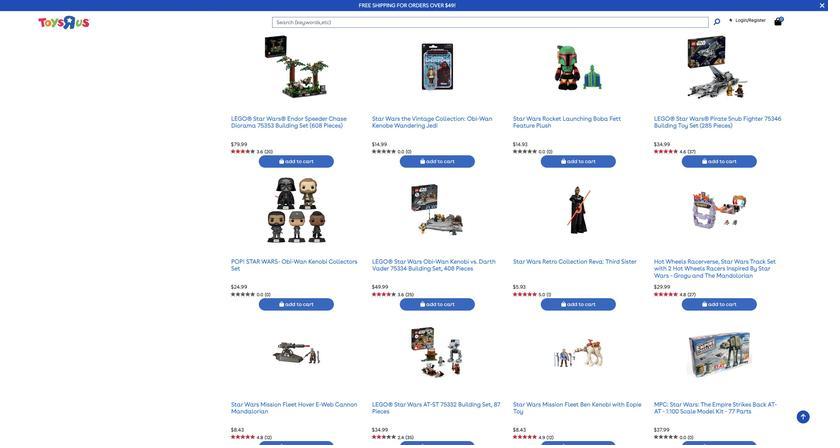 Task type: locate. For each thing, give the bounding box(es) containing it.
(0) for set
[[265, 292, 270, 297]]

collection
[[559, 258, 587, 265]]

mission inside 'star wars mission fleet hover e-web cannon mandalorian'
[[260, 401, 281, 408]]

fleet inside star wars mission fleet ben kenobi with eopie toy
[[565, 401, 579, 408]]

0 horizontal spatial wan
[[294, 258, 307, 265]]

wars® inside lego® star wars® endor speeder chase diorama 75353 building set (608 pieces)
[[266, 115, 286, 122]]

2.4
[[398, 435, 404, 440]]

building inside lego® star wars at-st 75332 building set, 87 pieces
[[458, 401, 481, 408]]

5.0 (1)
[[539, 292, 551, 297]]

lego® star wars at-st 75332 building set, 87 pieces link
[[372, 401, 500, 415]]

wars® for toy
[[689, 115, 709, 122]]

star inside the star wars rocket launching boba fett feature plush
[[513, 115, 525, 122]]

0 horizontal spatial 4.8
[[257, 435, 263, 440]]

login/register button
[[729, 17, 766, 24]]

wheels
[[666, 258, 686, 265], [684, 265, 705, 272]]

1 pieces) from the left
[[324, 122, 343, 129]]

1 vertical spatial $34.99
[[372, 427, 388, 433]]

4.6 left (37)
[[680, 149, 686, 154]]

None search field
[[272, 17, 720, 28]]

4.6 left (93)
[[539, 6, 545, 11]]

inspired
[[727, 265, 749, 272]]

vintage
[[412, 115, 434, 122]]

0 horizontal spatial (12)
[[265, 435, 272, 440]]

set, left the 87 in the right of the page
[[482, 401, 492, 408]]

0 vertical spatial 4.8
[[680, 292, 686, 297]]

wan inside "lego® star wars obi-wan kenobi vs. darth vader 75334 building set, 408 pieces"
[[436, 258, 449, 265]]

with
[[654, 265, 667, 272], [612, 401, 625, 408]]

obi- inside the 'pop! star wars- obi-wan kenobi collectors set'
[[282, 258, 294, 265]]

kenobi inside the 'pop! star wars- obi-wan kenobi collectors set'
[[308, 258, 327, 265]]

kenobi left collectors
[[308, 258, 327, 265]]

the up model
[[701, 401, 711, 408]]

1 horizontal spatial wars®
[[689, 115, 709, 122]]

1 horizontal spatial set,
[[482, 401, 492, 408]]

fleet left the hover
[[283, 401, 297, 408]]

4.8 left '(27)' at the right of the page
[[680, 292, 686, 297]]

1 horizontal spatial $8.43
[[513, 427, 526, 433]]

star wars the vintage collection: obi-wan kenobe wandering jedi
[[372, 115, 492, 129]]

wars® up the 75353
[[266, 115, 286, 122]]

toy inside the lego® star wars® pirate snub fighter 75346 building toy set (285 pieces)
[[678, 122, 688, 129]]

1 horizontal spatial kenobi
[[450, 258, 469, 265]]

0 horizontal spatial wars®
[[266, 115, 286, 122]]

mission left ben
[[543, 401, 563, 408]]

4.6 for 4.6 (19)
[[680, 6, 686, 11]]

$24.99
[[231, 284, 247, 290]]

pop! star wars- obi-wan kenobi collectors set image
[[264, 178, 329, 243]]

- down 2
[[670, 272, 672, 279]]

2 horizontal spatial wan
[[479, 115, 492, 122]]

1 $8.43 from the left
[[231, 427, 244, 433]]

wars®
[[266, 115, 286, 122], [689, 115, 709, 122]]

1 vertical spatial with
[[612, 401, 625, 408]]

star wars retro collection reva: third sister link
[[513, 258, 637, 265]]

toys r us image
[[38, 15, 90, 30]]

set, inside lego® star wars at-st 75332 building set, 87 pieces
[[482, 401, 492, 408]]

star wars retro collection reva: third sister image
[[552, 178, 605, 243]]

mission for mandalorian
[[260, 401, 281, 408]]

add
[[285, 15, 295, 22], [426, 15, 436, 22], [567, 15, 577, 22], [708, 15, 718, 22], [285, 158, 295, 165], [426, 158, 436, 165], [567, 158, 577, 165], [708, 158, 718, 165], [285, 301, 295, 308], [426, 301, 436, 308], [567, 301, 577, 308], [708, 301, 718, 308]]

wan inside the 'pop! star wars- obi-wan kenobi collectors set'
[[294, 258, 307, 265]]

mission inside star wars mission fleet ben kenobi with eopie toy
[[543, 401, 563, 408]]

pieces) for speeder
[[324, 122, 343, 129]]

0 horizontal spatial 3.6
[[257, 149, 263, 154]]

$29.99
[[654, 284, 670, 290]]

set, left the 408
[[432, 265, 443, 272]]

(25)
[[406, 292, 414, 297]]

1 horizontal spatial pieces
[[456, 265, 473, 272]]

set, inside "lego® star wars obi-wan kenobi vs. darth vader 75334 building set, 408 pieces"
[[432, 265, 443, 272]]

set down endor
[[299, 122, 308, 129]]

4.9 for 4.9 (12)
[[539, 435, 545, 440]]

4.6 left (19) on the right top
[[680, 6, 686, 11]]

1 horizontal spatial obi-
[[423, 258, 436, 265]]

0 vertical spatial set,
[[432, 265, 443, 272]]

0 horizontal spatial pieces
[[372, 408, 389, 415]]

1 vertical spatial pieces
[[372, 408, 389, 415]]

1 wars® from the left
[[266, 115, 286, 122]]

the down 'racers'
[[705, 272, 715, 279]]

1 horizontal spatial pieces)
[[713, 122, 732, 129]]

0 vertical spatial the
[[705, 272, 715, 279]]

kit
[[716, 408, 724, 415]]

set left the (285
[[690, 122, 698, 129]]

wheels up and in the bottom right of the page
[[684, 265, 705, 272]]

wars
[[385, 115, 400, 122], [526, 115, 541, 122], [407, 258, 422, 265], [526, 258, 541, 265], [734, 258, 749, 265], [654, 272, 669, 279], [244, 401, 259, 408], [407, 401, 422, 408], [526, 401, 541, 408]]

1 fleet from the left
[[283, 401, 297, 408]]

2 fleet from the left
[[565, 401, 579, 408]]

at- right back
[[768, 401, 777, 408]]

snub
[[728, 115, 742, 122]]

0 horizontal spatial $8.43
[[231, 427, 244, 433]]

2 wars® from the left
[[689, 115, 709, 122]]

kenobi right ben
[[592, 401, 611, 408]]

1 vertical spatial the
[[701, 401, 711, 408]]

set,
[[432, 265, 443, 272], [482, 401, 492, 408]]

fleet
[[283, 401, 297, 408], [565, 401, 579, 408]]

1 vertical spatial 3.6
[[398, 292, 404, 297]]

set right track
[[767, 258, 776, 265]]

(12) for mandalorian
[[265, 435, 272, 440]]

1 mission from the left
[[260, 401, 281, 408]]

pieces inside lego® star wars at-st 75332 building set, 87 pieces
[[372, 408, 389, 415]]

0 horizontal spatial pieces)
[[324, 122, 343, 129]]

shopping bag image
[[702, 16, 707, 21], [775, 18, 781, 25], [420, 159, 425, 164], [702, 159, 707, 164], [420, 302, 425, 307], [702, 302, 707, 307]]

2
[[668, 265, 672, 272]]

lego® inside lego® star wars at-st 75332 building set, 87 pieces
[[372, 401, 393, 408]]

4.9 (12)
[[539, 435, 554, 440]]

star wars mission fleet hover e-web cannon mandalorian
[[231, 401, 357, 415]]

4.9 (61)
[[257, 6, 272, 11]]

mpc: star wars: the empire strikes back at-at - 1:100 scale model kit - 77 parts image
[[687, 321, 752, 386]]

shipping
[[372, 2, 395, 8]]

set down pop!
[[231, 265, 240, 272]]

hot right 2
[[673, 265, 683, 272]]

star inside star wars mission fleet ben kenobi with eopie toy
[[513, 401, 525, 408]]

wars-
[[261, 258, 280, 265]]

0 horizontal spatial kenobi
[[308, 258, 327, 265]]

with left "eopie"
[[612, 401, 625, 408]]

wars inside "lego® star wars obi-wan kenobi vs. darth vader 75334 building set, 408 pieces"
[[407, 258, 422, 265]]

wars inside lego® star wars at-st 75332 building set, 87 pieces
[[407, 401, 422, 408]]

2 at- from the left
[[768, 401, 777, 408]]

pieces) down chase
[[324, 122, 343, 129]]

1 vertical spatial toy
[[513, 408, 523, 415]]

fleet left ben
[[565, 401, 579, 408]]

1 horizontal spatial with
[[654, 265, 667, 272]]

1 at- from the left
[[423, 401, 432, 408]]

and
[[692, 272, 703, 279]]

lego® inside the lego® star wars® pirate snub fighter 75346 building toy set (285 pieces)
[[654, 115, 675, 122]]

kenobi inside "lego® star wars obi-wan kenobi vs. darth vader 75334 building set, 408 pieces"
[[450, 258, 469, 265]]

0.0 for plush
[[539, 149, 545, 154]]

wheels up 2
[[666, 258, 686, 265]]

4.6 (19)
[[680, 6, 695, 11]]

0 horizontal spatial 4.9
[[257, 6, 263, 11]]

shopping bag image
[[279, 16, 284, 21], [420, 16, 425, 21], [561, 16, 566, 21], [279, 159, 284, 164], [561, 159, 566, 164], [279, 302, 284, 307], [561, 302, 566, 307]]

0 horizontal spatial with
[[612, 401, 625, 408]]

mpc: star wars: the empire strikes back at- at - 1:100 scale model kit - 77 parts link
[[654, 401, 777, 415]]

lego® inside lego® star wars® endor speeder chase diorama 75353 building set (608 pieces)
[[231, 115, 252, 122]]

obi- inside "lego® star wars obi-wan kenobi vs. darth vader 75334 building set, 408 pieces"
[[423, 258, 436, 265]]

to
[[297, 15, 302, 22], [438, 15, 443, 22], [579, 15, 584, 22], [720, 15, 725, 22], [297, 158, 302, 165], [438, 158, 443, 165], [579, 158, 584, 165], [720, 158, 725, 165], [297, 301, 302, 308], [438, 301, 443, 308], [579, 301, 584, 308], [720, 301, 725, 308]]

toy inside star wars mission fleet ben kenobi with eopie toy
[[513, 408, 523, 415]]

wan for pop! star wars- obi-wan kenobi collectors set
[[294, 258, 307, 265]]

empire
[[712, 401, 731, 408]]

0 vertical spatial with
[[654, 265, 667, 272]]

kenobi inside star wars mission fleet ben kenobi with eopie toy
[[592, 401, 611, 408]]

wars® inside the lego® star wars® pirate snub fighter 75346 building toy set (285 pieces)
[[689, 115, 709, 122]]

with inside hot wheels racerverse, star wars track set with 2 hot wheels racers inspired by star wars - grogu and the mandolorian
[[654, 265, 667, 272]]

toy for wars
[[513, 408, 523, 415]]

add to cart
[[284, 15, 314, 22], [425, 15, 455, 22], [566, 15, 596, 22], [707, 15, 737, 22], [284, 158, 314, 165], [425, 158, 455, 165], [566, 158, 596, 165], [707, 158, 737, 165], [284, 301, 314, 308], [425, 301, 455, 308], [566, 301, 596, 308], [707, 301, 737, 308]]

3.6 left (20)
[[257, 149, 263, 154]]

shopping bag image inside 0 "link"
[[775, 18, 781, 25]]

0 vertical spatial 4.9
[[257, 6, 263, 11]]

2 pieces) from the left
[[713, 122, 732, 129]]

pieces) down the pirate at right top
[[713, 122, 732, 129]]

0 horizontal spatial fleet
[[283, 401, 297, 408]]

obi- inside 'star wars the vintage collection: obi-wan kenobe wandering jedi'
[[467, 115, 479, 122]]

$8.43 for toy
[[513, 427, 526, 433]]

at- left 75332
[[423, 401, 432, 408]]

1 vertical spatial set,
[[482, 401, 492, 408]]

1 horizontal spatial wan
[[436, 258, 449, 265]]

1 vertical spatial hot
[[673, 265, 683, 272]]

4.8 (12)
[[257, 435, 272, 440]]

2 $8.43 from the left
[[513, 427, 526, 433]]

with inside star wars mission fleet ben kenobi with eopie toy
[[612, 401, 625, 408]]

1 horizontal spatial (12)
[[547, 435, 554, 440]]

building inside lego® star wars® endor speeder chase diorama 75353 building set (608 pieces)
[[275, 122, 298, 129]]

1 horizontal spatial at-
[[768, 401, 777, 408]]

obi- for lego® star wars obi-wan kenobi vs. darth vader 75334 building set, 408 pieces
[[423, 258, 436, 265]]

set inside the 'pop! star wars- obi-wan kenobi collectors set'
[[231, 265, 240, 272]]

(19)
[[688, 6, 695, 11]]

1 horizontal spatial 3.6
[[398, 292, 404, 297]]

75353
[[257, 122, 274, 129]]

0 vertical spatial pieces
[[456, 265, 473, 272]]

408
[[444, 265, 455, 272]]

0 link
[[775, 17, 788, 26]]

- left 77
[[725, 408, 727, 415]]

- right the at
[[663, 408, 665, 415]]

wars inside star wars mission fleet ben kenobi with eopie toy
[[526, 401, 541, 408]]

mandalorian
[[231, 408, 268, 415]]

$34.99
[[654, 141, 670, 147], [372, 427, 388, 433]]

(0) for kenobe
[[406, 149, 411, 154]]

add to cart button
[[259, 13, 334, 25], [400, 13, 475, 25], [541, 13, 616, 25], [682, 13, 757, 25], [259, 155, 334, 168], [400, 155, 475, 168], [541, 155, 616, 168], [682, 155, 757, 168], [259, 298, 334, 311], [400, 298, 475, 311], [541, 298, 616, 311], [682, 298, 757, 311]]

lego® inside "lego® star wars obi-wan kenobi vs. darth vader 75334 building set, 408 pieces"
[[372, 258, 393, 265]]

0 horizontal spatial $34.99
[[372, 427, 388, 433]]

2 mission from the left
[[543, 401, 563, 408]]

kenobi
[[308, 258, 327, 265], [450, 258, 469, 265], [592, 401, 611, 408]]

star wars mission fleet hover e-web cannon mandalorian image
[[270, 321, 323, 386]]

(0)
[[406, 149, 411, 154], [547, 149, 552, 154], [265, 292, 270, 297], [688, 435, 693, 440]]

1 horizontal spatial mission
[[543, 401, 563, 408]]

lego® for lego® star wars at-st 75332 building set, 87 pieces
[[372, 401, 393, 408]]

1 horizontal spatial 4.8
[[680, 292, 686, 297]]

at-
[[423, 401, 432, 408], [768, 401, 777, 408]]

kenobi for with
[[592, 401, 611, 408]]

(64)
[[406, 6, 414, 11]]

1 horizontal spatial hot
[[673, 265, 683, 272]]

1 vertical spatial 4.9
[[539, 435, 545, 440]]

4.9 for 4.9 (61)
[[257, 6, 263, 11]]

2 (12) from the left
[[547, 435, 554, 440]]

4.9
[[257, 6, 263, 11], [539, 435, 545, 440]]

fleet inside 'star wars mission fleet hover e-web cannon mandalorian'
[[283, 401, 297, 408]]

building inside the lego® star wars® pirate snub fighter 75346 building toy set (285 pieces)
[[654, 122, 677, 129]]

3.6 for building
[[257, 149, 263, 154]]

strikes
[[733, 401, 751, 408]]

$37.99
[[654, 427, 670, 433]]

4.8 for 4.8 (12)
[[257, 435, 263, 440]]

wars® up the (285
[[689, 115, 709, 122]]

1 horizontal spatial 4.9
[[539, 435, 545, 440]]

0 horizontal spatial at-
[[423, 401, 432, 408]]

collection:
[[435, 115, 466, 122]]

(0) for plush
[[547, 149, 552, 154]]

the inside hot wheels racerverse, star wars track set with 2 hot wheels racers inspired by star wars - grogu and the mandolorian
[[705, 272, 715, 279]]

0 horizontal spatial obi-
[[282, 258, 294, 265]]

3.6
[[257, 149, 263, 154], [398, 292, 404, 297]]

0.0 for set
[[257, 292, 263, 297]]

kenobi up the 408
[[450, 258, 469, 265]]

sister
[[621, 258, 637, 265]]

collectors
[[329, 258, 357, 265]]

0 vertical spatial 3.6
[[257, 149, 263, 154]]

obi-
[[467, 115, 479, 122], [282, 258, 294, 265], [423, 258, 436, 265]]

0.0
[[398, 149, 404, 154], [539, 149, 545, 154], [257, 292, 263, 297], [680, 435, 686, 440]]

with left 2
[[654, 265, 667, 272]]

pieces) inside lego® star wars® endor speeder chase diorama 75353 building set (608 pieces)
[[324, 122, 343, 129]]

4.8 down the mandalorian
[[257, 435, 263, 440]]

1 horizontal spatial toy
[[678, 122, 688, 129]]

star inside lego® star wars® endor speeder chase diorama 75353 building set (608 pieces)
[[253, 115, 265, 122]]

3.6 left (25)
[[398, 292, 404, 297]]

racers
[[706, 265, 725, 272]]

1 horizontal spatial fleet
[[565, 401, 579, 408]]

1 vertical spatial wheels
[[684, 265, 705, 272]]

star wars mission fleet ben kenobi with eopie toy link
[[513, 401, 641, 415]]

0 vertical spatial toy
[[678, 122, 688, 129]]

(12) for toy
[[547, 435, 554, 440]]

pieces) inside the lego® star wars® pirate snub fighter 75346 building toy set (285 pieces)
[[713, 122, 732, 129]]

pieces)
[[324, 122, 343, 129], [713, 122, 732, 129]]

1 (12) from the left
[[265, 435, 272, 440]]

the inside "mpc: star wars: the empire strikes back at- at - 1:100 scale model kit - 77 parts"
[[701, 401, 711, 408]]

hot up $29.99
[[654, 258, 664, 265]]

0 vertical spatial wheels
[[666, 258, 686, 265]]

fighter
[[743, 115, 763, 122]]

set inside the lego® star wars® pirate snub fighter 75346 building toy set (285 pieces)
[[690, 122, 698, 129]]

plush
[[536, 122, 551, 129]]

4.6 (93)
[[539, 6, 555, 11]]

0
[[780, 17, 783, 21]]

grogu
[[674, 272, 691, 279]]

mission up the mandalorian
[[260, 401, 281, 408]]

0 horizontal spatial toy
[[513, 408, 523, 415]]

0 horizontal spatial mission
[[260, 401, 281, 408]]

star inside "mpc: star wars: the empire strikes back at- at - 1:100 scale model kit - 77 parts"
[[670, 401, 682, 408]]

2 horizontal spatial kenobi
[[592, 401, 611, 408]]

77
[[729, 408, 735, 415]]

$14.99
[[372, 141, 387, 147]]

0.0 (0) for set
[[257, 292, 270, 297]]

1 horizontal spatial $34.99
[[654, 141, 670, 147]]

model
[[697, 408, 714, 415]]

0.0 (0) for plush
[[539, 149, 552, 154]]

1 horizontal spatial -
[[670, 272, 672, 279]]

1 vertical spatial 4.8
[[257, 435, 263, 440]]

0 horizontal spatial set,
[[432, 265, 443, 272]]

2 horizontal spatial obi-
[[467, 115, 479, 122]]

4.8
[[680, 292, 686, 297], [257, 435, 263, 440]]

0 vertical spatial hot
[[654, 258, 664, 265]]

wan
[[479, 115, 492, 122], [294, 258, 307, 265], [436, 258, 449, 265]]



Task type: vqa. For each thing, say whether or not it's contained in the screenshot.


Task type: describe. For each thing, give the bounding box(es) containing it.
wan inside 'star wars the vintage collection: obi-wan kenobe wandering jedi'
[[479, 115, 492, 122]]

pop! star wars- obi-wan kenobi collectors set link
[[231, 258, 357, 272]]

(20)
[[265, 149, 273, 154]]

at- inside lego® star wars at-st 75332 building set, 87 pieces
[[423, 401, 432, 408]]

set inside hot wheels racerverse, star wars track set with 2 hot wheels racers inspired by star wars - grogu and the mandolorian
[[767, 258, 776, 265]]

(61)
[[265, 6, 272, 11]]

st
[[432, 401, 439, 408]]

(1)
[[547, 292, 551, 297]]

pieces) for snub
[[713, 122, 732, 129]]

$49.99
[[372, 284, 388, 290]]

close button image
[[820, 2, 824, 9]]

4.8 for 4.8 (27)
[[680, 292, 686, 297]]

speeder
[[305, 115, 327, 122]]

wars inside the star wars rocket launching boba fett feature plush
[[526, 115, 541, 122]]

mpc:
[[654, 401, 669, 408]]

star wars mission fleet ben kenobi with eopie toy
[[513, 401, 641, 415]]

boba
[[593, 115, 608, 122]]

lego® star wars at-st 75332 building set, 87 pieces image
[[411, 321, 464, 386]]

0.0 for kenobe
[[398, 149, 404, 154]]

fleet for hover
[[283, 401, 297, 408]]

lego® star wars® pirate snub fighter 75346 building toy set (285 pieces)
[[654, 115, 781, 129]]

star wars mission fleet hover e-web cannon mandalorian link
[[231, 401, 357, 415]]

3.6 (20)
[[257, 149, 273, 154]]

for
[[397, 2, 407, 8]]

at
[[654, 408, 661, 415]]

$8.43 for mandalorian
[[231, 427, 244, 433]]

free shipping for orders over $49!
[[359, 2, 456, 8]]

75334
[[390, 265, 407, 272]]

star inside lego® star wars at-st 75332 building set, 87 pieces
[[394, 401, 406, 408]]

star inside 'star wars mission fleet hover e-web cannon mandalorian'
[[231, 401, 243, 408]]

track
[[750, 258, 766, 265]]

wars inside 'star wars mission fleet hover e-web cannon mandalorian'
[[244, 401, 259, 408]]

vs.
[[470, 258, 477, 265]]

eopie
[[626, 401, 641, 408]]

0 horizontal spatial -
[[663, 408, 665, 415]]

fleet for ben
[[565, 401, 579, 408]]

kenobi for collectors
[[308, 258, 327, 265]]

set inside lego® star wars® endor speeder chase diorama 75353 building set (608 pieces)
[[299, 122, 308, 129]]

launching
[[563, 115, 592, 122]]

$49!
[[445, 2, 456, 8]]

star wars rocket launching boba fett feature plush image
[[552, 35, 605, 100]]

$79.99
[[231, 141, 247, 147]]

shopping bag image for hot wheels racerverse, star wars track set with 2 hot wheels racers inspired by star wars - grogu and the mandolorian
[[702, 302, 707, 307]]

4.8 (27)
[[680, 292, 696, 297]]

hot wheels racerverse, star wars track set with 2 hot wheels racers inspired by star wars - grogu and the mandolorian
[[654, 258, 776, 279]]

4.4 (64)
[[398, 6, 414, 11]]

4.6 for 4.6 (93)
[[539, 6, 545, 11]]

web
[[321, 401, 334, 408]]

free shipping for orders over $49! link
[[359, 2, 456, 8]]

$14.93
[[513, 141, 528, 147]]

parts
[[737, 408, 751, 415]]

ben
[[580, 401, 591, 408]]

obi- for pop! star wars- obi-wan kenobi collectors set
[[282, 258, 294, 265]]

shopping bag image for lego® star wars obi-wan kenobi vs. darth vader 75334 building set, 408 pieces
[[420, 302, 425, 307]]

lego® star wars at-st 75332 building set, 87 pieces
[[372, 401, 500, 415]]

fett
[[610, 115, 621, 122]]

star wars the vintage collection: obi-wan kenobe wandering jedi image
[[411, 35, 464, 100]]

(37)
[[688, 149, 696, 154]]

lego® for lego® star wars® endor speeder chase diorama 75353 building set (608 pieces)
[[231, 115, 252, 122]]

feature
[[513, 122, 535, 129]]

lego® star wars® endor speeder chase diorama 75353 building set (608 pieces) image
[[264, 35, 329, 100]]

star wars rocket launching boba fett feature plush link
[[513, 115, 621, 129]]

scale
[[680, 408, 696, 415]]

kenobe
[[372, 122, 393, 129]]

star
[[246, 258, 260, 265]]

jedi
[[426, 122, 438, 129]]

endor
[[287, 115, 303, 122]]

kenobi for vs.
[[450, 258, 469, 265]]

0 vertical spatial $34.99
[[654, 141, 670, 147]]

mandolorian
[[716, 272, 753, 279]]

Enter Keyword or Item No. search field
[[272, 17, 708, 28]]

wan for lego® star wars obi-wan kenobi vs. darth vader 75334 building set, 408 pieces
[[436, 258, 449, 265]]

login/register
[[736, 17, 766, 23]]

pieces inside "lego® star wars obi-wan kenobi vs. darth vader 75334 building set, 408 pieces"
[[456, 265, 473, 272]]

pop! star wars- obi-wan kenobi collectors set
[[231, 258, 357, 272]]

2 horizontal spatial -
[[725, 408, 727, 415]]

shopping bag image for lego® star wars® pirate snub fighter 75346 building toy set (285 pieces)
[[702, 159, 707, 164]]

hot wheels racerverse, star wars track set with 2 hot wheels racers inspired by star wars - grogu and the mandolorian image
[[693, 178, 746, 243]]

0.0 (0) for kenobe
[[398, 149, 411, 154]]

lego® for lego® star wars obi-wan kenobi vs. darth vader 75334 building set, 408 pieces
[[372, 258, 393, 265]]

racerverse,
[[688, 258, 720, 265]]

shopping bag image for star wars the vintage collection: obi-wan kenobe wandering jedi
[[420, 159, 425, 164]]

chase
[[329, 115, 347, 122]]

lego® star wars obi-wan kenobi vs. darth vader 75334 building set, 408 pieces link
[[372, 258, 496, 272]]

lego® for lego® star wars® pirate snub fighter 75346 building toy set (285 pieces)
[[654, 115, 675, 122]]

(93)
[[547, 6, 555, 11]]

75346
[[764, 115, 781, 122]]

3.6 (25)
[[398, 292, 414, 297]]

at- inside "mpc: star wars: the empire strikes back at- at - 1:100 scale model kit - 77 parts"
[[768, 401, 777, 408]]

lego® star wars® endor speeder chase diorama 75353 building set (608 pieces) link
[[231, 115, 347, 129]]

rocket
[[543, 115, 561, 122]]

mission for toy
[[543, 401, 563, 408]]

star inside the lego® star wars® pirate snub fighter 75346 building toy set (285 pieces)
[[676, 115, 688, 122]]

0 horizontal spatial hot
[[654, 258, 664, 265]]

$5.93
[[513, 284, 526, 290]]

star inside 'star wars the vintage collection: obi-wan kenobe wandering jedi'
[[372, 115, 384, 122]]

pirate
[[710, 115, 727, 122]]

star wars the vintage collection: obi-wan kenobe wandering jedi link
[[372, 115, 492, 129]]

(608
[[310, 122, 322, 129]]

back
[[753, 401, 766, 408]]

(285
[[700, 122, 712, 129]]

wars:
[[683, 401, 699, 408]]

orders
[[408, 2, 429, 8]]

star inside "lego® star wars obi-wan kenobi vs. darth vader 75334 building set, 408 pieces"
[[394, 258, 406, 265]]

star wars mission fleet ben kenobi with eopie toy image
[[552, 321, 605, 386]]

(35)
[[406, 435, 414, 440]]

wars inside 'star wars the vintage collection: obi-wan kenobe wandering jedi'
[[385, 115, 400, 122]]

retro
[[543, 258, 557, 265]]

free
[[359, 2, 371, 8]]

darth
[[479, 258, 496, 265]]

75332
[[440, 401, 457, 408]]

star wars rocket launching boba fett feature plush
[[513, 115, 621, 129]]

2.4 (35)
[[398, 435, 414, 440]]

diorama
[[231, 122, 256, 129]]

cannon
[[335, 401, 357, 408]]

wars® for building
[[266, 115, 286, 122]]

- inside hot wheels racerverse, star wars track set with 2 hot wheels racers inspired by star wars - grogu and the mandolorian
[[670, 272, 672, 279]]

4.6 for 4.6 (37)
[[680, 149, 686, 154]]

building inside "lego® star wars obi-wan kenobi vs. darth vader 75334 building set, 408 pieces"
[[408, 265, 431, 272]]

3.6 for vader
[[398, 292, 404, 297]]

pop!
[[231, 258, 245, 265]]

lego® star wars obi-wan kenobi vs. darth vader 75334 building set, 408 pieces image
[[411, 178, 464, 243]]

(27)
[[688, 292, 696, 297]]

lego® star wars® pirate snub fighter 75346 building toy set (285 pieces) image
[[687, 35, 752, 100]]

hot wheels racerverse, star wars track set with 2 hot wheels racers inspired by star wars - grogu and the mandolorian link
[[654, 258, 776, 279]]

1:100
[[666, 408, 679, 415]]

over
[[430, 2, 444, 8]]

toy for star
[[678, 122, 688, 129]]



